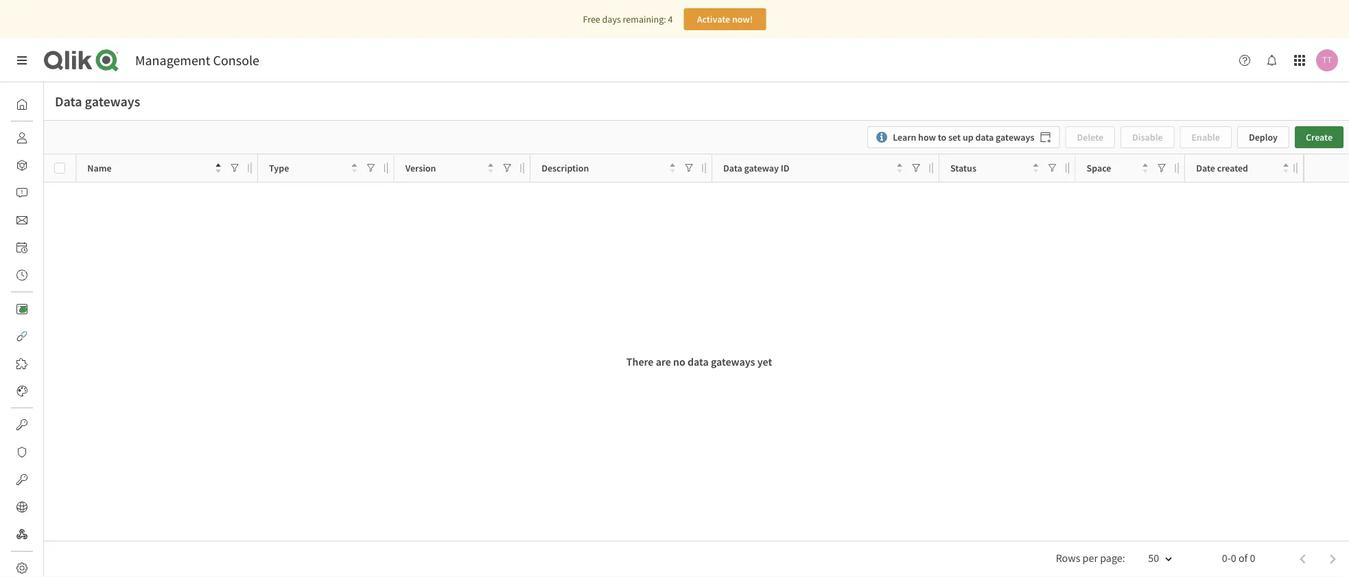 Task type: describe. For each thing, give the bounding box(es) containing it.
data gateways
[[55, 93, 140, 110]]

id
[[781, 162, 790, 174]]

2 horizontal spatial gateways
[[996, 131, 1035, 143]]

date created button
[[1197, 159, 1289, 178]]

schedules image
[[16, 242, 27, 253]]

deploy button
[[1238, 126, 1290, 148]]

content security policy image
[[16, 447, 27, 458]]

0 vertical spatial data
[[976, 131, 994, 143]]

status button
[[951, 159, 1039, 178]]

date
[[1197, 162, 1216, 174]]

version
[[406, 162, 436, 174]]

space
[[1087, 162, 1112, 174]]

create
[[1307, 131, 1333, 143]]

2 0 from the left
[[1251, 552, 1256, 565]]

data for data gateways
[[55, 93, 82, 110]]

alerts image
[[16, 187, 27, 198]]

date created
[[1197, 162, 1249, 174]]

open sidebar menu image
[[16, 55, 27, 66]]

yet
[[758, 355, 773, 369]]

50
[[1149, 552, 1160, 565]]

page:
[[1101, 552, 1126, 565]]

status
[[951, 162, 977, 174]]

name button
[[87, 159, 221, 178]]

home image
[[16, 99, 27, 110]]

name
[[87, 162, 112, 174]]

0-0 of 0
[[1223, 552, 1256, 565]]

space button
[[1087, 159, 1149, 178]]

0 horizontal spatial data
[[688, 355, 709, 369]]

free
[[583, 13, 601, 25]]

per
[[1083, 552, 1098, 565]]

settings
[[44, 562, 77, 575]]

spaces link
[[11, 154, 72, 176]]

oauth image
[[16, 474, 27, 485]]

api keys image
[[16, 419, 27, 430]]

are
[[656, 355, 671, 369]]

management
[[135, 52, 210, 69]]

users image
[[16, 133, 27, 143]]

data gateway id button
[[724, 159, 903, 178]]

0-
[[1223, 552, 1232, 565]]

set
[[949, 131, 961, 143]]

console
[[213, 52, 260, 69]]

learn how to set up data gateways
[[893, 131, 1035, 143]]

management console
[[135, 52, 260, 69]]

up
[[963, 131, 974, 143]]

of
[[1239, 552, 1248, 565]]

rows
[[1056, 552, 1081, 565]]

50 button
[[1132, 548, 1182, 572]]

activate
[[697, 13, 731, 25]]



Task type: vqa. For each thing, say whether or not it's contained in the screenshot.
bottom Security
no



Task type: locate. For each thing, give the bounding box(es) containing it.
home
[[44, 98, 68, 111]]

1 horizontal spatial data
[[724, 162, 743, 174]]

gateways up the "status" button
[[996, 131, 1035, 143]]

free days remaining: 4
[[583, 13, 673, 25]]

gateways
[[85, 93, 140, 110], [996, 131, 1035, 143], [711, 355, 756, 369]]

settings link
[[11, 557, 77, 577]]

learn how to set up data gateways link
[[868, 126, 1060, 148]]

1 vertical spatial gateways
[[996, 131, 1035, 143]]

activate now!
[[697, 13, 753, 25]]

now!
[[732, 13, 753, 25]]

how
[[919, 131, 936, 143]]

no
[[674, 355, 686, 369]]

2 vertical spatial gateways
[[711, 355, 756, 369]]

1 vertical spatial data
[[724, 162, 743, 174]]

description button
[[542, 159, 676, 178]]

version button
[[406, 159, 494, 178]]

0 horizontal spatial data
[[55, 93, 82, 110]]

learn
[[893, 131, 917, 143]]

0 vertical spatial data
[[55, 93, 82, 110]]

create button
[[1296, 126, 1344, 148]]

content image
[[16, 303, 27, 314]]

deploy
[[1250, 131, 1278, 143]]

rows per page:
[[1056, 552, 1126, 565]]

spaces image
[[16, 160, 27, 171]]

navigation pane element
[[0, 88, 77, 577]]

1 vertical spatial data
[[688, 355, 709, 369]]

0 horizontal spatial gateways
[[85, 93, 140, 110]]

days
[[603, 13, 621, 25]]

1 0 from the left
[[1232, 552, 1237, 565]]

gateways right the 'home'
[[85, 93, 140, 110]]

data for data gateway id
[[724, 162, 743, 174]]

1 horizontal spatial data
[[976, 131, 994, 143]]

extensions image
[[16, 358, 27, 369]]

0 vertical spatial gateways
[[85, 93, 140, 110]]

terry turtle image
[[1317, 49, 1339, 71]]

there are no data gateways yet
[[627, 355, 773, 369]]

data right no
[[688, 355, 709, 369]]

events image
[[16, 270, 27, 281]]

type button
[[269, 159, 357, 178]]

1 horizontal spatial 0
[[1251, 552, 1256, 565]]

activate now! link
[[684, 8, 767, 30]]

1 horizontal spatial gateways
[[711, 355, 756, 369]]

data left gateway
[[724, 162, 743, 174]]

subscriptions image
[[16, 215, 27, 226]]

data
[[976, 131, 994, 143], [688, 355, 709, 369]]

0 horizontal spatial 0
[[1232, 552, 1237, 565]]

spaces
[[44, 159, 72, 172]]

0 right of
[[1251, 552, 1256, 565]]

4
[[668, 13, 673, 25]]

data right the 'up'
[[976, 131, 994, 143]]

remaining:
[[623, 13, 666, 25]]

generic links image
[[16, 331, 27, 342]]

data gateway id
[[724, 162, 790, 174]]

gateway
[[745, 162, 779, 174]]

management console element
[[135, 52, 260, 69]]

there
[[627, 355, 654, 369]]

0
[[1232, 552, 1237, 565], [1251, 552, 1256, 565]]

new connector image
[[20, 306, 27, 313]]

created
[[1218, 162, 1249, 174]]

gateways left 'yet'
[[711, 355, 756, 369]]

home link
[[11, 93, 68, 115]]

type
[[269, 162, 289, 174]]

data
[[55, 93, 82, 110], [724, 162, 743, 174]]

description
[[542, 162, 589, 174]]

themes image
[[16, 386, 27, 397]]

data right home image
[[55, 93, 82, 110]]

to
[[938, 131, 947, 143]]

data inside button
[[724, 162, 743, 174]]

0 left of
[[1232, 552, 1237, 565]]



